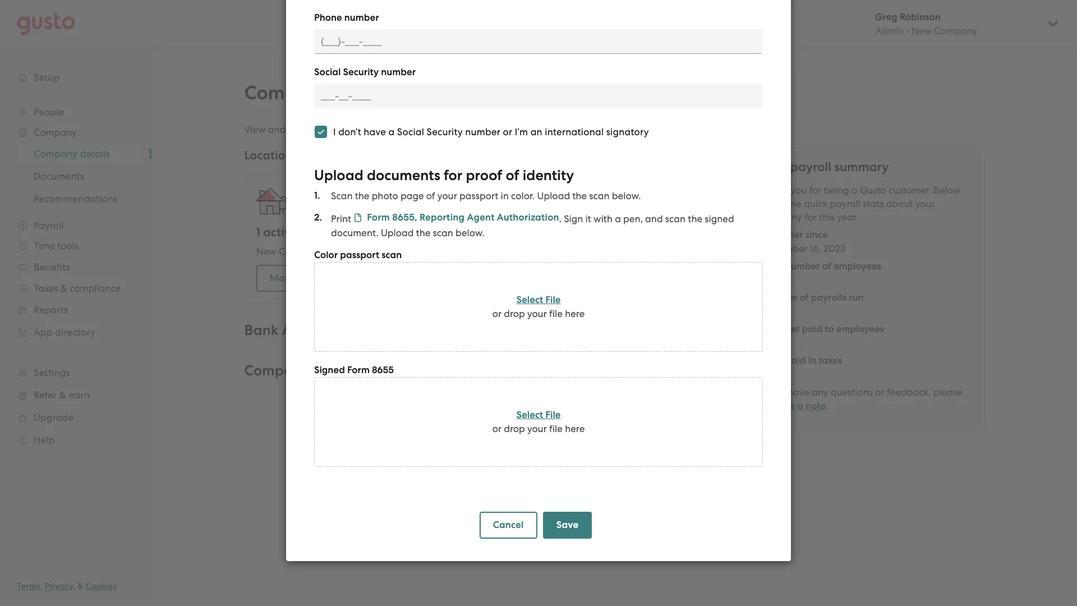 Task type: describe. For each thing, give the bounding box(es) containing it.
have for send
[[788, 387, 810, 398]]

accounts
[[282, 322, 342, 339]]

8655,
[[392, 212, 417, 223]]

privacy
[[45, 581, 73, 591]]

the right the scan
[[355, 190, 370, 201]]

your
[[761, 159, 788, 175]]

for down quick
[[805, 212, 817, 223]]

paid inside total paid in taxes $0.00
[[786, 355, 806, 366]]

or drop your file here for scan
[[493, 308, 585, 319]]

scan the photo page of your passport in color. upload the scan below.
[[331, 190, 641, 201]]

questions
[[831, 387, 873, 398]]

privacy link
[[45, 581, 73, 591]]

&
[[77, 581, 84, 591]]

your inside form 8655, reporting agent authorization list
[[438, 190, 457, 201]]

bank accounts
[[244, 322, 342, 339]]

1 vertical spatial social
[[397, 126, 424, 137]]

locations
[[244, 148, 298, 163]]

form 8655, reporting agent authorization link
[[354, 211, 559, 225]]

you for us
[[769, 387, 786, 398]]

and inside . sign it with a pen, and scan the signed document. upload the scan below.
[[645, 213, 663, 224]]

page
[[401, 190, 424, 201]]

or drop your file here for 8655
[[493, 423, 585, 434]]

your payroll summary
[[761, 159, 889, 175]]

1 , from the left
[[40, 581, 43, 591]]

the up the sign
[[573, 190, 587, 201]]

0
[[761, 306, 768, 317]]

number
[[761, 292, 798, 304]]

if
[[761, 387, 767, 398]]

0 vertical spatial signatory
[[312, 362, 377, 379]]

view and edit your business locations, connected bank accounts for payroll, and company signatories.
[[244, 124, 695, 135]]

0 vertical spatial 1
[[256, 225, 260, 240]]

0 horizontal spatial passport
[[340, 249, 379, 261]]

module__icon___go7vc image
[[354, 213, 363, 222]]

year.
[[837, 212, 859, 223]]

total net paid to employees $0.00
[[761, 323, 884, 348]]

i
[[333, 126, 336, 137]]

bank
[[463, 124, 486, 135]]

payrolls
[[811, 292, 847, 304]]

number right phone
[[344, 12, 379, 24]]

business
[[330, 124, 367, 135]]

Phone number text field
[[314, 29, 763, 54]]

it
[[586, 213, 591, 224]]

terms
[[17, 581, 40, 591]]

locations,
[[369, 124, 412, 135]]

quick
[[804, 198, 828, 209]]

for up quick
[[809, 185, 822, 196]]

total paid in taxes $0.00
[[761, 355, 842, 380]]

send us a note link
[[761, 400, 827, 412]]

social security number
[[314, 66, 416, 78]]

2 horizontal spatial upload
[[537, 190, 570, 201]]

stats
[[863, 198, 884, 209]]

save button
[[543, 512, 592, 539]]

print
[[331, 213, 351, 224]]

0 vertical spatial social
[[314, 66, 341, 78]]

total number of employees 1 number of payrolls run 0
[[761, 260, 882, 317]]

I don't have a Social Security number or I'm an international signatory checkbox
[[309, 120, 333, 144]]

save
[[557, 519, 579, 531]]

manage your company locations
[[270, 272, 419, 284]]

agent
[[467, 212, 495, 223]]

note
[[806, 400, 827, 412]]

location
[[355, 225, 401, 240]]

are
[[761, 198, 776, 209]]

gusto
[[860, 185, 887, 196]]

phone number
[[314, 12, 379, 24]]

company down color passport scan
[[333, 272, 375, 284]]

bank
[[244, 322, 279, 339]]

customer.
[[889, 185, 931, 196]]

a inside . sign it with a pen, and scan the signed document. upload the scan below.
[[615, 213, 621, 224]]

international
[[545, 126, 604, 137]]

color passport scan
[[314, 249, 402, 261]]

employees inside total number of employees 1 number of payrolls run 0
[[834, 260, 882, 272]]

1 vertical spatial form
[[347, 364, 370, 376]]

summary
[[835, 159, 889, 175]]

file for color passport scan
[[549, 308, 563, 319]]

of up color.
[[506, 167, 519, 184]]

terms link
[[17, 581, 40, 591]]

or inside if you have any questions or feedback, please send us a note .
[[876, 387, 885, 398]]

customer since november 16, 2023
[[761, 229, 846, 254]]

scan
[[331, 190, 353, 201]]

0 horizontal spatial security
[[343, 66, 379, 78]]

about
[[887, 198, 913, 209]]

company down signed
[[293, 386, 336, 397]]

manage your company locations link
[[256, 265, 446, 292]]

a right don't at the top of the page
[[389, 126, 395, 137]]

passport inside form 8655, reporting agent authorization list
[[460, 190, 498, 201]]

being
[[824, 185, 849, 196]]

thank you for being a gusto customer. below are some quick payroll stats about your company for this year.
[[761, 185, 961, 223]]

0 vertical spatial upload
[[314, 167, 364, 184]]

authorization
[[497, 212, 559, 223]]

scan right pen,
[[665, 213, 686, 224]]

cancel
[[493, 519, 524, 531]]

0 vertical spatial active
[[263, 225, 297, 240]]

in inside total paid in taxes $0.00
[[808, 355, 816, 366]]

signed
[[705, 213, 734, 224]]

feedback,
[[887, 387, 931, 398]]

total for net
[[761, 323, 783, 335]]

payroll,
[[545, 124, 578, 135]]

connected
[[414, 124, 461, 135]]

total for number
[[761, 260, 783, 272]]

run
[[849, 292, 864, 304]]

us
[[785, 400, 795, 412]]

details
[[335, 81, 396, 104]]

list containing customer since
[[761, 228, 973, 381]]

to
[[825, 323, 834, 335]]

signatories.
[[644, 124, 695, 135]]

16,
[[810, 243, 821, 254]]

with
[[594, 213, 613, 224]]

view
[[244, 124, 266, 135]]

total for paid
[[761, 355, 783, 366]]

reporting
[[420, 212, 465, 223]]



Task type: vqa. For each thing, say whether or not it's contained in the screenshot.
May Monday
no



Task type: locate. For each thing, give the bounding box(es) containing it.
document.
[[331, 227, 379, 238]]

1 vertical spatial passport
[[340, 249, 379, 261]]

scan up locations on the top left of page
[[382, 249, 402, 261]]

locations
[[378, 272, 419, 284]]

cookies button
[[86, 580, 117, 593]]

a inside if you have any questions or feedback, please send us a note .
[[798, 400, 804, 412]]

the left the signed
[[688, 213, 703, 224]]

0 horizontal spatial .
[[559, 213, 562, 224]]

total up 'if'
[[761, 355, 783, 366]]

number left i'm
[[465, 126, 501, 137]]

0 vertical spatial in
[[501, 190, 509, 201]]

upload down identity
[[537, 190, 570, 201]]

active down document.
[[348, 246, 375, 257]]

send
[[761, 400, 783, 412]]

0 horizontal spatial social
[[314, 66, 341, 78]]

any
[[812, 387, 829, 398]]

. inside . sign it with a pen, and scan the signed document. upload the scan below.
[[559, 213, 562, 224]]

0 vertical spatial or drop your file here
[[493, 308, 585, 319]]

company down bank
[[244, 362, 309, 379]]

below. inside . sign it with a pen, and scan the signed document. upload the scan below.
[[456, 227, 485, 238]]

1 horizontal spatial ,
[[73, 581, 75, 591]]

security up details
[[343, 66, 379, 78]]

a right with
[[615, 213, 621, 224]]

1 right has
[[342, 246, 346, 257]]

identity
[[523, 167, 574, 184]]

employees inside total net paid to employees $0.00
[[837, 323, 884, 335]]

scan down reporting
[[433, 227, 453, 238]]

payroll
[[791, 159, 832, 175], [830, 198, 861, 209]]

0 vertical spatial here
[[565, 308, 585, 319]]

employees right to
[[837, 323, 884, 335]]

2 horizontal spatial and
[[645, 213, 663, 224]]

of left the payrolls
[[800, 292, 809, 304]]

employees down 2023
[[834, 260, 882, 272]]

1 horizontal spatial upload
[[381, 227, 414, 238]]

, left &
[[73, 581, 75, 591]]

0 horizontal spatial below.
[[456, 227, 485, 238]]

upload up the scan
[[314, 167, 364, 184]]

. down any
[[827, 400, 829, 411]]

paid inside total net paid to employees $0.00
[[802, 323, 823, 335]]

the down 8655,
[[416, 227, 431, 238]]

company inside thank you for being a gusto customer. below are some quick payroll stats about your company for this year.
[[761, 212, 802, 223]]

1 up number
[[761, 274, 764, 286]]

company up locations on the top left of page
[[377, 246, 418, 257]]

company up edit
[[244, 81, 330, 104]]

1 horizontal spatial 1
[[342, 246, 346, 257]]

0 vertical spatial passport
[[460, 190, 498, 201]]

i don't have a social security number or i'm an international signatory
[[333, 126, 649, 137]]

$0.00 inside total net paid to employees $0.00
[[761, 337, 787, 348]]

1 horizontal spatial security
[[427, 126, 463, 137]]

0 vertical spatial below.
[[612, 190, 641, 201]]

1 vertical spatial security
[[427, 126, 463, 137]]

upload
[[314, 167, 364, 184], [537, 190, 570, 201], [381, 227, 414, 238]]

file
[[549, 308, 563, 319], [549, 423, 563, 434]]

upload down 8655,
[[381, 227, 414, 238]]

total inside total paid in taxes $0.00
[[761, 355, 783, 366]]

your inside thank you for being a gusto customer. below are some quick payroll stats about your company for this year.
[[916, 198, 935, 209]]

below
[[934, 185, 961, 196]]

.
[[559, 213, 562, 224], [827, 400, 829, 411]]

signed form 8655
[[314, 364, 394, 376]]

1 horizontal spatial and
[[580, 124, 598, 135]]

signatory down "accounts"
[[312, 362, 377, 379]]

please
[[934, 387, 963, 398]]

form 8655, reporting agent authorization list
[[314, 189, 763, 240]]

number down 16,
[[786, 260, 820, 272]]

you right 'if'
[[769, 387, 786, 398]]

phone
[[314, 12, 342, 24]]

number up details
[[381, 66, 416, 78]]

1 vertical spatial signatory
[[338, 386, 381, 397]]

security
[[343, 66, 379, 78], [427, 126, 463, 137]]

1 vertical spatial .
[[827, 400, 829, 411]]

company
[[244, 81, 330, 104], [279, 246, 322, 257], [244, 362, 309, 379], [293, 386, 336, 397]]

for right i'm
[[530, 124, 543, 135]]

for left the 'proof' at the top left of the page
[[444, 167, 463, 184]]

0 horizontal spatial in
[[501, 190, 509, 201]]

november
[[761, 243, 808, 254]]

list
[[761, 228, 973, 381]]

2 drop from the top
[[504, 423, 525, 434]]

2 vertical spatial 1
[[761, 274, 764, 286]]

$0.00 down net
[[761, 337, 787, 348]]

and left edit
[[268, 124, 286, 135]]

total inside total number of employees 1 number of payrolls run 0
[[761, 260, 783, 272]]

of
[[506, 167, 519, 184], [426, 190, 435, 201], [822, 260, 832, 272], [800, 292, 809, 304]]

0 vertical spatial payroll
[[791, 159, 832, 175]]

0 vertical spatial file
[[549, 308, 563, 319]]

passport down the 'proof' at the top left of the page
[[460, 190, 498, 201]]

have up send us a note link
[[788, 387, 810, 398]]

1 vertical spatial drop
[[504, 423, 525, 434]]

2 here from the top
[[565, 423, 585, 434]]

below. down form 8655, reporting agent authorization
[[456, 227, 485, 238]]

1 vertical spatial employees
[[837, 323, 884, 335]]

company left signatories. at the right top of page
[[600, 124, 642, 135]]

1 active company location
[[256, 225, 401, 240]]

0 vertical spatial company signatory
[[244, 362, 377, 379]]

0 vertical spatial total
[[761, 260, 783, 272]]

1 horizontal spatial below.
[[612, 190, 641, 201]]

drop for 8655
[[504, 423, 525, 434]]

1 horizontal spatial you
[[791, 185, 807, 196]]

0 horizontal spatial and
[[268, 124, 286, 135]]

2 , from the left
[[73, 581, 75, 591]]

0 vertical spatial employees
[[834, 260, 882, 272]]

0 vertical spatial form
[[367, 212, 390, 223]]

number inside total number of employees 1 number of payrolls run 0
[[786, 260, 820, 272]]

here for color passport scan
[[565, 308, 585, 319]]

2 vertical spatial upload
[[381, 227, 414, 238]]

1 vertical spatial company signatory
[[293, 386, 381, 397]]

in left taxes
[[808, 355, 816, 366]]

1 vertical spatial paid
[[786, 355, 806, 366]]

and right pen,
[[645, 213, 663, 224]]

1 vertical spatial upload
[[537, 190, 570, 201]]

a right being
[[852, 185, 858, 196]]

3 total from the top
[[761, 355, 783, 366]]

1 file from the top
[[549, 308, 563, 319]]

has
[[324, 246, 340, 257]]

$0.00 up 'if'
[[761, 369, 787, 380]]

below. up pen,
[[612, 190, 641, 201]]

home image
[[17, 13, 75, 35]]

proof
[[466, 167, 502, 184]]

payroll up the year.
[[830, 198, 861, 209]]

manage
[[270, 272, 308, 284]]

1 vertical spatial have
[[788, 387, 810, 398]]

total down november
[[761, 260, 783, 272]]

form inside list
[[367, 212, 390, 223]]

0 horizontal spatial you
[[769, 387, 786, 398]]

0 vertical spatial paid
[[802, 323, 823, 335]]

you inside thank you for being a gusto customer. below are some quick payroll stats about your company for this year.
[[791, 185, 807, 196]]

color
[[314, 249, 338, 261]]

1 total from the top
[[761, 260, 783, 272]]

edit
[[288, 124, 305, 135]]

signed
[[314, 364, 345, 376]]

total inside total net paid to employees $0.00
[[761, 323, 783, 335]]

1 drop from the top
[[504, 308, 525, 319]]

social up company details at the left
[[314, 66, 341, 78]]

1 vertical spatial in
[[808, 355, 816, 366]]

0 vertical spatial you
[[791, 185, 807, 196]]

signatory down signed form 8655
[[338, 386, 381, 397]]

2 or drop your file here from the top
[[493, 423, 585, 434]]

thank
[[761, 185, 789, 196]]

1 inside total number of employees 1 number of payrolls run 0
[[761, 274, 764, 286]]

pen,
[[623, 213, 643, 224]]

you inside if you have any questions or feedback, please send us a note .
[[769, 387, 786, 398]]

company signatory down "accounts"
[[244, 362, 377, 379]]

1 vertical spatial 1
[[342, 246, 346, 257]]

you up some
[[791, 185, 807, 196]]

account menu element
[[861, 0, 1061, 48]]

upload documents for proof of identity
[[314, 167, 574, 184]]

scan
[[589, 190, 610, 201], [665, 213, 686, 224], [433, 227, 453, 238], [382, 249, 402, 261]]

1 vertical spatial payroll
[[830, 198, 861, 209]]

paid left to
[[802, 323, 823, 335]]

terms , privacy , & cookies
[[17, 581, 117, 591]]

0 horizontal spatial have
[[364, 126, 386, 137]]

company
[[600, 124, 642, 135], [761, 212, 802, 223], [300, 225, 352, 240], [377, 246, 418, 257], [333, 272, 375, 284]]

of inside form 8655, reporting agent authorization list
[[426, 190, 435, 201]]

. sign it with a pen, and scan the signed document. upload the scan below.
[[331, 213, 734, 238]]

total down '0'
[[761, 323, 783, 335]]

company up has
[[300, 225, 352, 240]]

cookies
[[86, 581, 117, 591]]

form left 8655
[[347, 364, 370, 376]]

1 up new
[[256, 225, 260, 240]]

have
[[364, 126, 386, 137], [788, 387, 810, 398]]

and
[[268, 124, 286, 135], [580, 124, 598, 135], [645, 213, 663, 224]]

customer
[[761, 229, 804, 241]]

form up location on the top left of the page
[[367, 212, 390, 223]]

upload inside . sign it with a pen, and scan the signed document. upload the scan below.
[[381, 227, 414, 238]]

1 vertical spatial $0.00
[[761, 369, 787, 380]]

in
[[501, 190, 509, 201], [808, 355, 816, 366]]

accounts
[[488, 124, 528, 135]]

2 total from the top
[[761, 323, 783, 335]]

new company has 1 active company
[[256, 246, 418, 257]]

if you have any questions or feedback, please send us a note .
[[761, 387, 963, 412]]

have right don't at the top of the page
[[364, 126, 386, 137]]

$0.00 inside total paid in taxes $0.00
[[761, 369, 787, 380]]

0 horizontal spatial 1
[[256, 225, 260, 240]]

0 vertical spatial $0.00
[[761, 337, 787, 348]]

employees
[[834, 260, 882, 272], [837, 323, 884, 335]]

passport
[[460, 190, 498, 201], [340, 249, 379, 261]]

2 horizontal spatial 1
[[761, 274, 764, 286]]

. inside if you have any questions or feedback, please send us a note .
[[827, 400, 829, 411]]

1 horizontal spatial in
[[808, 355, 816, 366]]

form 8655, reporting agent authorization
[[367, 212, 559, 223]]

here
[[565, 308, 585, 319], [565, 423, 585, 434]]

0 vertical spatial drop
[[504, 308, 525, 319]]

of right page
[[426, 190, 435, 201]]

sign
[[564, 213, 583, 224]]

2 $0.00 from the top
[[761, 369, 787, 380]]

i'm
[[515, 126, 528, 137]]

security left the bank
[[427, 126, 463, 137]]

0 horizontal spatial ,
[[40, 581, 43, 591]]

1 $0.00 from the top
[[761, 337, 787, 348]]

1 vertical spatial active
[[348, 246, 375, 257]]

company signatory down signed
[[293, 386, 381, 397]]

signatory
[[606, 126, 649, 137]]

1 vertical spatial here
[[565, 423, 585, 434]]

below.
[[612, 190, 641, 201], [456, 227, 485, 238]]

1 horizontal spatial passport
[[460, 190, 498, 201]]

cancel button
[[480, 512, 537, 539]]

in left color.
[[501, 190, 509, 201]]

a inside thank you for being a gusto customer. below are some quick payroll stats about your company for this year.
[[852, 185, 858, 196]]

1 horizontal spatial .
[[827, 400, 829, 411]]

2023
[[824, 243, 846, 254]]

some
[[778, 198, 802, 209]]

payroll inside thank you for being a gusto customer. below are some quick payroll stats about your company for this year.
[[830, 198, 861, 209]]

social up documents
[[397, 126, 424, 137]]

8655
[[372, 364, 394, 376]]

0 vertical spatial security
[[343, 66, 379, 78]]

for
[[530, 124, 543, 135], [444, 167, 463, 184], [809, 185, 822, 196], [805, 212, 817, 223]]

here for signed form 8655
[[565, 423, 585, 434]]

you for some
[[791, 185, 807, 196]]

drop
[[504, 308, 525, 319], [504, 423, 525, 434]]

1 horizontal spatial social
[[397, 126, 424, 137]]

your
[[308, 124, 327, 135], [438, 190, 457, 201], [916, 198, 935, 209], [311, 272, 331, 284], [527, 308, 547, 319], [527, 423, 547, 434]]

1 horizontal spatial have
[[788, 387, 810, 398]]

2 vertical spatial total
[[761, 355, 783, 366]]

. left the sign
[[559, 213, 562, 224]]

file for signed form 8655
[[549, 423, 563, 434]]

since
[[806, 229, 828, 241]]

number
[[344, 12, 379, 24], [381, 66, 416, 78], [465, 126, 501, 137], [786, 260, 820, 272]]

color.
[[511, 190, 535, 201]]

company down some
[[761, 212, 802, 223]]

0 horizontal spatial upload
[[314, 167, 364, 184]]

have inside if you have any questions or feedback, please send us a note .
[[788, 387, 810, 398]]

1 vertical spatial you
[[769, 387, 786, 398]]

drop for scan
[[504, 308, 525, 319]]

net
[[786, 323, 800, 335]]

new
[[256, 246, 277, 257]]

a right us
[[798, 400, 804, 412]]

an
[[531, 126, 543, 137]]

1
[[256, 225, 260, 240], [342, 246, 346, 257], [761, 274, 764, 286]]

payroll up being
[[791, 159, 832, 175]]

1 vertical spatial total
[[761, 323, 783, 335]]

scan up with
[[589, 190, 610, 201]]

0 vertical spatial have
[[364, 126, 386, 137]]

, left privacy
[[40, 581, 43, 591]]

have for i'm
[[364, 126, 386, 137]]

0 vertical spatial .
[[559, 213, 562, 224]]

paid down net
[[786, 355, 806, 366]]

0 horizontal spatial active
[[263, 225, 297, 240]]

2 file from the top
[[549, 423, 563, 434]]

the
[[355, 190, 370, 201], [573, 190, 587, 201], [688, 213, 703, 224], [416, 227, 431, 238]]

passport down document.
[[340, 249, 379, 261]]

1 vertical spatial or drop your file here
[[493, 423, 585, 434]]

total
[[761, 260, 783, 272], [761, 323, 783, 335], [761, 355, 783, 366]]

company up manage
[[279, 246, 322, 257]]

of down 2023
[[822, 260, 832, 272]]

and right payroll,
[[580, 124, 598, 135]]

1 vertical spatial file
[[549, 423, 563, 434]]

active up new
[[263, 225, 297, 240]]

1 vertical spatial below.
[[456, 227, 485, 238]]

documents
[[367, 167, 440, 184]]

1 here from the top
[[565, 308, 585, 319]]

1 horizontal spatial active
[[348, 246, 375, 257]]

this
[[819, 212, 835, 223]]

1 or drop your file here from the top
[[493, 308, 585, 319]]



